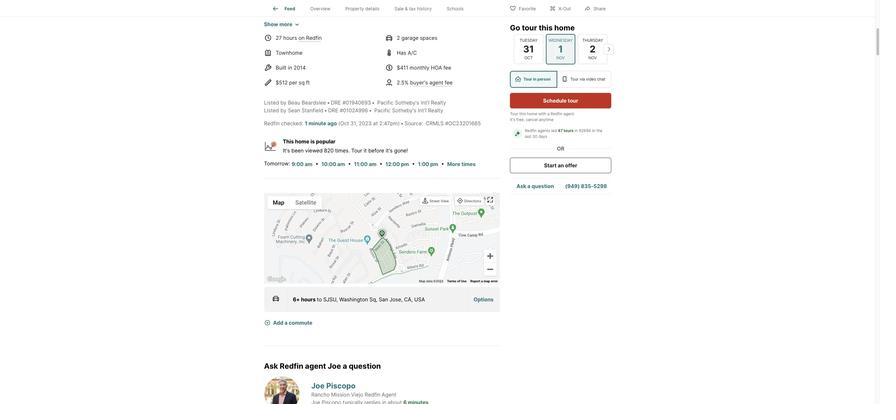 Task type: describe. For each thing, give the bounding box(es) containing it.
nov for 2
[[589, 55, 597, 60]]

5298
[[594, 183, 607, 190]]

0 vertical spatial #
[[343, 100, 346, 106]]

0 vertical spatial this
[[539, 23, 553, 32]]

(oct
[[339, 120, 349, 127]]

before
[[369, 148, 385, 154]]

ask for ask redfin agent joe a question
[[264, 362, 278, 371]]

x-
[[559, 6, 564, 11]]

jose,
[[390, 297, 403, 303]]

add
[[273, 320, 284, 326]]

google image
[[266, 275, 287, 284]]

directions button
[[456, 197, 483, 206]]

in right built
[[288, 65, 292, 71]]

hours for 27
[[284, 35, 297, 41]]

0 vertical spatial realty
[[431, 100, 447, 106]]

a for ask a question
[[528, 183, 531, 190]]

tour via video chat option
[[558, 71, 612, 88]]

1:00 pm button
[[418, 160, 439, 169]]

1 pm from the left
[[401, 161, 409, 168]]

0 vertical spatial 2
[[397, 35, 400, 41]]

0 vertical spatial pacific
[[378, 100, 394, 106]]

beardslee
[[302, 100, 326, 106]]

47
[[558, 128, 563, 133]]

ask for ask a question
[[517, 183, 527, 190]]

thursday 2 nov
[[583, 38, 604, 60]]

more
[[448, 161, 461, 168]]

out
[[564, 6, 571, 11]]

report a map error link
[[471, 280, 498, 283]]

• left the 1:00
[[412, 161, 415, 167]]

27
[[276, 35, 282, 41]]

has
[[397, 50, 407, 56]]

• left source:
[[401, 120, 404, 127]]

of
[[458, 280, 461, 283]]

oc23201665
[[449, 120, 481, 127]]

27 hours on redfin
[[276, 35, 322, 41]]

tour for schedule
[[568, 98, 579, 104]]

this home is popular it's been viewed 820 times. tour it before it's gone!
[[283, 138, 408, 154]]

street view
[[430, 199, 449, 204]]

checked:
[[281, 120, 304, 127]]

2 listed from the top
[[264, 107, 279, 114]]

1 vertical spatial dre
[[329, 107, 339, 114]]

gone!
[[395, 148, 408, 154]]

start an offer
[[544, 162, 578, 169]]

1 vertical spatial realty
[[428, 107, 444, 114]]

1 by from the top
[[281, 100, 287, 106]]

redfin checked: 1 minute ago (oct 31, 2023 at 2:47pm) • source: crmls # oc23201665
[[264, 120, 481, 127]]

on redfin link
[[299, 35, 322, 41]]

sale & tax history tab
[[387, 1, 440, 17]]

sjsu,
[[324, 297, 338, 303]]

washington
[[340, 297, 368, 303]]

12:00 pm button
[[386, 160, 410, 169]]

ask a question
[[517, 183, 554, 190]]

feed
[[285, 6, 296, 11]]

tour this home with a redfin agent.
[[510, 112, 575, 116]]

it's free, cancel anytime
[[510, 117, 554, 122]]

share button
[[579, 1, 612, 15]]

0 vertical spatial joe
[[328, 362, 341, 371]]

$512 per sq ft
[[276, 79, 310, 86]]

built
[[276, 65, 287, 71]]

schedule
[[544, 98, 567, 104]]

feed link
[[272, 5, 296, 13]]

more
[[280, 21, 293, 28]]

sale & tax history
[[395, 6, 432, 11]]

1 listed from the top
[[264, 100, 279, 106]]

is
[[311, 138, 315, 145]]

this
[[283, 138, 294, 145]]

nov for 1
[[557, 55, 565, 60]]

minute
[[309, 120, 327, 127]]

tab list containing feed
[[264, 0, 477, 17]]

3 am from the left
[[369, 161, 377, 168]]

tuesday
[[520, 38, 538, 43]]

tomorrow: 9:00 am • 10:00 am • 11:00 am • 12:00 pm • 1:00 pm • more times
[[264, 161, 476, 168]]

spaces
[[420, 35, 438, 41]]

in inside the "in the last 30 days"
[[593, 128, 596, 133]]

2 horizontal spatial home
[[555, 23, 575, 32]]

view
[[441, 199, 449, 204]]

offer
[[566, 162, 578, 169]]

hours for 6+
[[301, 297, 316, 303]]

terms
[[448, 280, 457, 283]]

1 am from the left
[[305, 161, 313, 168]]

at
[[373, 120, 378, 127]]

agent.
[[564, 112, 575, 116]]

2 pm from the left
[[431, 161, 439, 168]]

• right stanfield
[[325, 107, 328, 114]]

it
[[364, 148, 367, 154]]

map region
[[191, 127, 523, 293]]

tour via video chat
[[571, 77, 606, 82]]

show more
[[264, 21, 293, 28]]

in the last 30 days
[[525, 128, 604, 139]]

terms of use
[[448, 280, 467, 283]]

it's inside this home is popular it's been viewed 820 times. tour it before it's gone!
[[283, 148, 290, 154]]

redfin up the 'rancho mission viejo redfin agentjoe piscopo' image
[[280, 362, 304, 371]]

1 vertical spatial int'l
[[418, 107, 427, 114]]

property details tab
[[338, 1, 387, 17]]

• left 10:00
[[316, 161, 319, 167]]

map for map
[[273, 199, 285, 206]]

&
[[405, 6, 408, 11]]

0 vertical spatial it's
[[510, 117, 516, 122]]

details
[[366, 6, 380, 11]]

1:00
[[418, 161, 430, 168]]

stanfield
[[302, 107, 324, 114]]

person
[[538, 77, 551, 82]]

9:00
[[292, 161, 304, 168]]

agent for redfin
[[305, 362, 326, 371]]

rancho mission viejo redfin agentjoe piscopo image
[[264, 377, 300, 405]]

report a map error
[[471, 280, 498, 283]]

sq,
[[370, 297, 378, 303]]

free,
[[517, 117, 525, 122]]

agent for buyer's
[[430, 79, 444, 86]]

a for report a map error
[[482, 280, 483, 283]]

2023
[[359, 120, 372, 127]]

overview
[[311, 6, 331, 11]]

0 horizontal spatial this
[[520, 112, 526, 116]]

start
[[544, 162, 557, 169]]

• left the 11:00 at the top left of the page
[[348, 161, 351, 167]]

ca,
[[405, 297, 413, 303]]

tuesday 31 oct
[[520, 38, 538, 60]]

use
[[461, 280, 467, 283]]

menu bar containing map
[[268, 196, 322, 209]]

2 inside thursday 2 nov
[[590, 43, 596, 55]]

$411 monthly hoa fee
[[397, 65, 452, 71]]

history
[[417, 6, 432, 11]]

1 vertical spatial sotheby's
[[393, 107, 417, 114]]

led
[[552, 128, 557, 133]]

built in 2014
[[276, 65, 306, 71]]

a for add a commute
[[285, 320, 288, 326]]

san
[[379, 297, 389, 303]]

92694
[[579, 128, 591, 133]]

property
[[346, 6, 364, 11]]

commute
[[289, 320, 313, 326]]

next image
[[604, 44, 614, 54]]



Task type: vqa. For each thing, say whether or not it's contained in the screenshot.
this to the bottom
yes



Task type: locate. For each thing, give the bounding box(es) containing it.
tour in person option
[[510, 71, 558, 88]]

1 horizontal spatial it's
[[510, 117, 516, 122]]

a
[[548, 112, 550, 116], [528, 183, 531, 190], [482, 280, 483, 283], [285, 320, 288, 326], [343, 362, 347, 371]]

agent up joe piscopo link
[[305, 362, 326, 371]]

street view button
[[421, 197, 451, 206]]

nov inside 'wednesday 1 nov'
[[557, 55, 565, 60]]

tour inside button
[[568, 98, 579, 104]]

home up 'wednesday'
[[555, 23, 575, 32]]

menu bar
[[268, 196, 322, 209]]

1 vertical spatial listed
[[264, 107, 279, 114]]

0 vertical spatial dre
[[331, 100, 341, 106]]

0 vertical spatial map
[[273, 199, 285, 206]]

0 horizontal spatial it's
[[283, 148, 290, 154]]

tour left person
[[524, 77, 533, 82]]

hoa
[[431, 65, 442, 71]]

hours right 27
[[284, 35, 297, 41]]

hours left to
[[301, 297, 316, 303]]

0 horizontal spatial 2
[[397, 35, 400, 41]]

map left data
[[419, 280, 426, 283]]

1 vertical spatial map
[[419, 280, 426, 283]]

1 vertical spatial joe
[[312, 382, 325, 391]]

31,
[[351, 120, 358, 127]]

int'l
[[421, 100, 430, 106], [418, 107, 427, 114]]

satellite
[[296, 199, 317, 206]]

nov down thursday
[[589, 55, 597, 60]]

1 left minute
[[305, 120, 308, 127]]

0 horizontal spatial joe
[[312, 382, 325, 391]]

favorite
[[519, 6, 536, 11]]

pm right the 1:00
[[431, 161, 439, 168]]

1 inside 'wednesday 1 nov'
[[559, 43, 563, 55]]

# up (oct
[[340, 107, 343, 114]]

tour up tuesday
[[522, 23, 537, 32]]

add a commute button
[[264, 316, 323, 331]]

1 horizontal spatial 1
[[559, 43, 563, 55]]

tour
[[522, 23, 537, 32], [568, 98, 579, 104]]

0 vertical spatial sotheby's
[[395, 100, 420, 106]]

2.5% buyer's agent fee
[[397, 79, 453, 86]]

• left the 12:00
[[380, 161, 383, 167]]

1 horizontal spatial agent
[[430, 79, 444, 86]]

0 horizontal spatial question
[[349, 362, 381, 371]]

oct
[[525, 55, 533, 60]]

0 horizontal spatial tour
[[522, 23, 537, 32]]

tomorrow:
[[264, 161, 290, 167]]

0 horizontal spatial hours
[[284, 35, 297, 41]]

1 horizontal spatial pm
[[431, 161, 439, 168]]

int'l down 2.5% buyer's agent fee
[[421, 100, 430, 106]]

1 horizontal spatial ask
[[517, 183, 527, 190]]

tour for tour in person
[[524, 77, 533, 82]]

viewed
[[305, 148, 323, 154]]

0 vertical spatial int'l
[[421, 100, 430, 106]]

fee for $411 monthly hoa fee
[[444, 65, 452, 71]]

2 am from the left
[[338, 161, 345, 168]]

01940693
[[346, 100, 371, 106]]

1 vertical spatial tour
[[568, 98, 579, 104]]

• right beardslee
[[327, 100, 330, 106]]

it's left free,
[[510, 117, 516, 122]]

tour for tour via video chat
[[571, 77, 579, 82]]

1 vertical spatial hours
[[301, 297, 316, 303]]

tours
[[564, 128, 574, 133]]

by left 'beau'
[[281, 100, 287, 106]]

redfin inside joe piscopo rancho mission viejo redfin agent
[[365, 392, 381, 398]]

in inside option
[[533, 77, 537, 82]]

0 horizontal spatial am
[[305, 161, 313, 168]]

with
[[539, 112, 547, 116]]

1 vertical spatial it's
[[283, 148, 290, 154]]

1 nov from the left
[[557, 55, 565, 60]]

0 horizontal spatial agent
[[305, 362, 326, 371]]

townhome
[[276, 50, 303, 56]]

a inside button
[[285, 320, 288, 326]]

am right 9:00
[[305, 161, 313, 168]]

sale
[[395, 6, 404, 11]]

redfin agents led 47 tours in 92694
[[525, 128, 591, 133]]

go tour this home
[[510, 23, 575, 32]]

# right crmls
[[446, 120, 449, 127]]

map inside popup button
[[273, 199, 285, 206]]

1 vertical spatial by
[[281, 107, 287, 114]]

# up 01024996
[[343, 100, 346, 106]]

last
[[525, 134, 532, 139]]

source:
[[405, 120, 424, 127]]

pm right the 12:00
[[401, 161, 409, 168]]

2 by from the top
[[281, 107, 287, 114]]

rancho
[[312, 392, 330, 398]]

$512
[[276, 79, 288, 86]]

tour up agent.
[[568, 98, 579, 104]]

0 vertical spatial hours
[[284, 35, 297, 41]]

schedule tour button
[[510, 93, 612, 109]]

show more button
[[264, 21, 299, 28]]

list box containing tour in person
[[510, 71, 612, 88]]

list box
[[510, 71, 612, 88]]

per
[[289, 79, 298, 86]]

home inside this home is popular it's been viewed 820 times. tour it before it's gone!
[[295, 138, 310, 145]]

1 vertical spatial 1
[[305, 120, 308, 127]]

• left more
[[442, 161, 445, 167]]

home up been
[[295, 138, 310, 145]]

2 nov from the left
[[589, 55, 597, 60]]

map left satellite
[[273, 199, 285, 206]]

x-out
[[559, 6, 571, 11]]

0 vertical spatial tour
[[522, 23, 537, 32]]

tour for tour this home with a redfin agent.
[[510, 112, 519, 116]]

fee for 2.5% buyer's agent fee
[[445, 79, 453, 86]]

tour inside this home is popular it's been viewed 820 times. tour it before it's gone!
[[352, 148, 363, 154]]

ask redfin agent joe a question
[[264, 362, 381, 371]]

11:00
[[354, 161, 368, 168]]

mission
[[331, 392, 350, 398]]

redfin right viejo
[[365, 392, 381, 398]]

1 horizontal spatial map
[[419, 280, 426, 283]]

error
[[491, 280, 498, 283]]

ago
[[328, 120, 337, 127]]

1 horizontal spatial joe
[[328, 362, 341, 371]]

1 horizontal spatial hours
[[301, 297, 316, 303]]

2 left garage
[[397, 35, 400, 41]]

redfin up anytime on the right of the page
[[551, 112, 563, 116]]

1 horizontal spatial home
[[527, 112, 538, 116]]

redfin left checked:
[[264, 120, 280, 127]]

sq
[[299, 79, 305, 86]]

0 vertical spatial agent
[[430, 79, 444, 86]]

0 vertical spatial 1
[[559, 43, 563, 55]]

1 vertical spatial 2
[[590, 43, 596, 55]]

6+
[[293, 297, 300, 303]]

home up the cancel
[[527, 112, 538, 116]]

835-
[[581, 183, 594, 190]]

piscopo
[[327, 382, 356, 391]]

am
[[305, 161, 313, 168], [338, 161, 345, 168], [369, 161, 377, 168]]

sotheby's down the 2.5%
[[395, 100, 420, 106]]

it's
[[386, 148, 393, 154]]

sotheby's up source:
[[393, 107, 417, 114]]

0 vertical spatial listed
[[264, 100, 279, 106]]

realty
[[431, 100, 447, 106], [428, 107, 444, 114]]

None button
[[546, 34, 576, 65], [514, 34, 544, 64], [578, 34, 608, 64], [546, 34, 576, 65], [514, 34, 544, 64], [578, 34, 608, 64]]

question down start
[[532, 183, 554, 190]]

nov
[[557, 55, 565, 60], [589, 55, 597, 60]]

home
[[555, 23, 575, 32], [527, 112, 538, 116], [295, 138, 310, 145]]

0 horizontal spatial ask
[[264, 362, 278, 371]]

days
[[539, 134, 548, 139]]

0 horizontal spatial 1
[[305, 120, 308, 127]]

fee right hoa
[[444, 65, 452, 71]]

map button
[[268, 196, 290, 209]]

tour up free,
[[510, 112, 519, 116]]

1 vertical spatial #
[[340, 107, 343, 114]]

tab list
[[264, 0, 477, 17]]

$411
[[397, 65, 409, 71]]

listed left "sean"
[[264, 107, 279, 114]]

dre
[[331, 100, 341, 106], [329, 107, 339, 114]]

viejo
[[352, 392, 364, 398]]

listed down $512
[[264, 100, 279, 106]]

• right 01940693
[[372, 100, 375, 106]]

agent
[[430, 79, 444, 86], [305, 362, 326, 371]]

0 vertical spatial by
[[281, 100, 287, 106]]

nov inside thursday 2 nov
[[589, 55, 597, 60]]

listed
[[264, 100, 279, 106], [264, 107, 279, 114]]

fee down $411 monthly hoa fee at the top
[[445, 79, 453, 86]]

in right tours
[[575, 128, 578, 133]]

joe piscopo rancho mission viejo redfin agent
[[312, 382, 397, 398]]

12:00
[[386, 161, 400, 168]]

0 horizontal spatial home
[[295, 138, 310, 145]]

1 vertical spatial pacific
[[375, 107, 391, 114]]

schools
[[447, 6, 464, 11]]

this up free,
[[520, 112, 526, 116]]

in left 'the'
[[593, 128, 596, 133]]

11:00 am button
[[354, 160, 377, 169]]

options button
[[468, 288, 500, 311]]

garage
[[402, 35, 419, 41]]

1 horizontal spatial nov
[[589, 55, 597, 60]]

agent down hoa
[[430, 79, 444, 86]]

in left person
[[533, 77, 537, 82]]

1 vertical spatial ask
[[264, 362, 278, 371]]

redfin up last
[[525, 128, 537, 133]]

1 vertical spatial fee
[[445, 79, 453, 86]]

schools tab
[[440, 1, 472, 17]]

by left "sean"
[[281, 107, 287, 114]]

2 vertical spatial home
[[295, 138, 310, 145]]

1 horizontal spatial this
[[539, 23, 553, 32]]

overview tab
[[303, 1, 338, 17]]

1 horizontal spatial tour
[[568, 98, 579, 104]]

joe up joe piscopo link
[[328, 362, 341, 371]]

joe inside joe piscopo rancho mission viejo redfin agent
[[312, 382, 325, 391]]

the
[[597, 128, 603, 133]]

redfin right on
[[306, 35, 322, 41]]

• up 'redfin checked: 1 minute ago (oct 31, 2023 at 2:47pm) • source: crmls # oc23201665'
[[369, 107, 372, 114]]

been
[[292, 148, 304, 154]]

monthly
[[410, 65, 430, 71]]

times
[[462, 161, 476, 168]]

1 vertical spatial this
[[520, 112, 526, 116]]

tour left the it
[[352, 148, 363, 154]]

go
[[510, 23, 521, 32]]

or
[[557, 146, 565, 152]]

times.
[[335, 148, 350, 154]]

1 down 'wednesday'
[[559, 43, 563, 55]]

0 vertical spatial home
[[555, 23, 575, 32]]

2 down thursday
[[590, 43, 596, 55]]

joe
[[328, 362, 341, 371], [312, 382, 325, 391]]

0 horizontal spatial map
[[273, 199, 285, 206]]

1 horizontal spatial am
[[338, 161, 345, 168]]

options
[[474, 297, 494, 303]]

question up joe piscopo rancho mission viejo redfin agent
[[349, 362, 381, 371]]

am right 10:00
[[338, 161, 345, 168]]

820
[[324, 148, 334, 154]]

sean
[[288, 107, 301, 114]]

it's down the this
[[283, 148, 290, 154]]

video
[[586, 77, 597, 82]]

nov down 'wednesday'
[[557, 55, 565, 60]]

0 vertical spatial ask
[[517, 183, 527, 190]]

0 horizontal spatial nov
[[557, 55, 565, 60]]

1 vertical spatial home
[[527, 112, 538, 116]]

satellite button
[[290, 196, 322, 209]]

0 vertical spatial fee
[[444, 65, 452, 71]]

1 vertical spatial question
[[349, 362, 381, 371]]

01024996
[[343, 107, 368, 114]]

(949) 835-5298 link
[[566, 183, 607, 190]]

int'l up source:
[[418, 107, 427, 114]]

0 vertical spatial question
[[532, 183, 554, 190]]

terms of use link
[[448, 280, 467, 283]]

map for map data ©2023
[[419, 280, 426, 283]]

1 vertical spatial agent
[[305, 362, 326, 371]]

tour left via
[[571, 77, 579, 82]]

(949) 835-5298
[[566, 183, 607, 190]]

©2023
[[434, 280, 444, 283]]

tax
[[410, 6, 416, 11]]

1 horizontal spatial question
[[532, 183, 554, 190]]

2 vertical spatial #
[[446, 120, 449, 127]]

street
[[430, 199, 440, 204]]

10:00
[[322, 161, 337, 168]]

0 horizontal spatial pm
[[401, 161, 409, 168]]

joe up rancho
[[312, 382, 325, 391]]

2 horizontal spatial am
[[369, 161, 377, 168]]

this up 'wednesday'
[[539, 23, 553, 32]]

10:00 am button
[[322, 160, 346, 169]]

tour for go
[[522, 23, 537, 32]]

to
[[317, 297, 322, 303]]

am right the 11:00 at the top left of the page
[[369, 161, 377, 168]]

an
[[558, 162, 564, 169]]

1 horizontal spatial 2
[[590, 43, 596, 55]]



